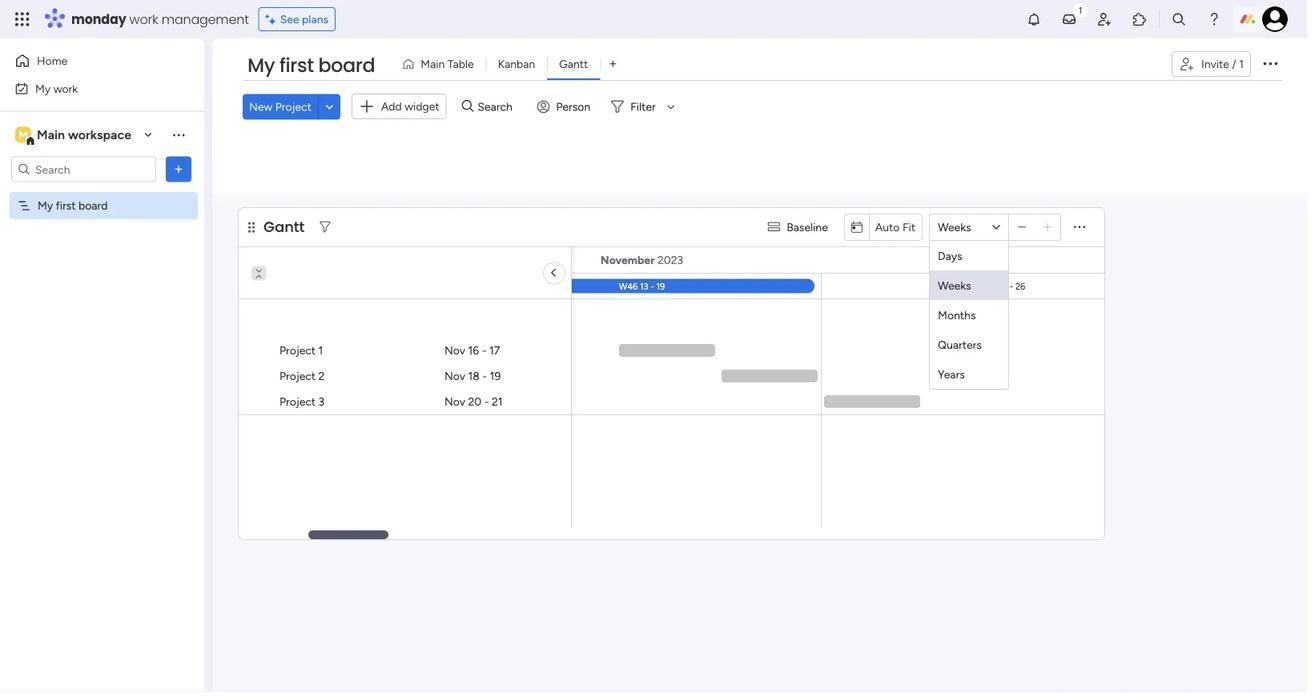 Task type: locate. For each thing, give the bounding box(es) containing it.
project up project 2
[[280, 344, 316, 357]]

new project
[[249, 100, 312, 114]]

1 inside button
[[1240, 57, 1244, 71]]

kanban button
[[486, 51, 547, 77]]

0 horizontal spatial gantt
[[264, 217, 305, 237]]

main inside the workspace selection element
[[37, 127, 65, 143]]

gantt
[[559, 57, 588, 71], [264, 217, 305, 237]]

3
[[319, 395, 325, 409]]

1 vertical spatial work
[[53, 82, 78, 95]]

- right 6 on the top of page
[[290, 281, 294, 292]]

0 vertical spatial 19
[[657, 281, 665, 292]]

project left "3"
[[280, 395, 316, 409]]

new project button
[[243, 94, 318, 120]]

/
[[1232, 57, 1237, 71]]

fit
[[903, 220, 916, 234]]

v2 funnel image
[[320, 221, 331, 233]]

nov left 16
[[445, 344, 465, 357]]

nov down nov 18 - 19
[[445, 395, 465, 409]]

19
[[657, 281, 665, 292], [490, 369, 501, 383]]

see plans button
[[259, 7, 336, 31]]

project 3
[[280, 395, 325, 409]]

add view image
[[610, 58, 616, 70]]

quarters
[[938, 338, 982, 351]]

main left table
[[421, 57, 445, 71]]

1 vertical spatial 19
[[490, 369, 501, 383]]

1 vertical spatial nov
[[445, 369, 465, 383]]

work down home
[[53, 82, 78, 95]]

1 nov from the top
[[445, 344, 465, 357]]

board up angle down icon in the top of the page
[[318, 52, 375, 79]]

option
[[0, 191, 204, 195]]

auto fit button
[[869, 214, 922, 240]]

19 right '13'
[[657, 281, 665, 292]]

dapulse drag handle 3 image
[[248, 221, 255, 233]]

workspace options image
[[171, 127, 187, 143]]

board down search in workspace field
[[79, 199, 108, 213]]

arrow down image
[[662, 97, 681, 116]]

20 right w47 on the right top of page
[[997, 281, 1008, 292]]

my
[[248, 52, 275, 79], [35, 82, 51, 95], [38, 199, 53, 213]]

1 horizontal spatial main
[[421, 57, 445, 71]]

main for main workspace
[[37, 127, 65, 143]]

options image
[[1261, 53, 1280, 73]]

1 horizontal spatial 20
[[997, 281, 1008, 292]]

board
[[318, 52, 375, 79], [79, 199, 108, 213]]

add
[[381, 100, 402, 113]]

2 vertical spatial nov
[[445, 395, 465, 409]]

project left 2
[[280, 369, 316, 383]]

0 vertical spatial gantt
[[559, 57, 588, 71]]

work
[[129, 10, 158, 28], [53, 82, 78, 95]]

1 right /
[[1240, 57, 1244, 71]]

w46   13 - 19
[[619, 281, 665, 292]]

1 inside gantt main content
[[319, 344, 323, 357]]

nov
[[445, 344, 465, 357], [445, 369, 465, 383], [445, 395, 465, 409]]

invite / 1
[[1202, 57, 1244, 71]]

first down search in workspace field
[[56, 199, 76, 213]]

new
[[249, 100, 273, 114]]

2 nov from the top
[[445, 369, 465, 383]]

1 horizontal spatial work
[[129, 10, 158, 28]]

1 vertical spatial first
[[56, 199, 76, 213]]

my inside button
[[35, 82, 51, 95]]

- left 26
[[1010, 281, 1014, 292]]

gantt inside 'button'
[[559, 57, 588, 71]]

november 2023
[[601, 253, 683, 267]]

my work
[[35, 82, 78, 95]]

m
[[18, 128, 28, 142]]

my down home
[[35, 82, 51, 95]]

0 horizontal spatial 20
[[468, 395, 482, 409]]

0 vertical spatial work
[[129, 10, 158, 28]]

list box containing days
[[930, 241, 1009, 389]]

weeks up the months
[[938, 278, 971, 292]]

weeks up days at the top right of the page
[[938, 220, 971, 234]]

0 horizontal spatial work
[[53, 82, 78, 95]]

home button
[[10, 48, 172, 74]]

nov left 18
[[445, 369, 465, 383]]

my first board down search in workspace field
[[38, 199, 108, 213]]

add widget
[[381, 100, 440, 113]]

0 vertical spatial 1
[[1240, 57, 1244, 71]]

workspace selection element
[[15, 125, 134, 146]]

1 horizontal spatial 1
[[1240, 57, 1244, 71]]

1 weeks from the top
[[938, 220, 971, 234]]

baseline
[[787, 220, 828, 234]]

1 vertical spatial 1
[[319, 344, 323, 357]]

- left 21 at the bottom of the page
[[484, 395, 489, 409]]

1 vertical spatial 20
[[468, 395, 482, 409]]

add widget button
[[352, 94, 447, 119]]

- right 18
[[483, 369, 487, 383]]

1 vertical spatial board
[[79, 199, 108, 213]]

november
[[601, 253, 655, 267]]

1 horizontal spatial my first board
[[248, 52, 375, 79]]

work inside button
[[53, 82, 78, 95]]

my inside field
[[248, 52, 275, 79]]

20
[[997, 281, 1008, 292], [468, 395, 482, 409]]

19 for w46   13 - 19
[[657, 281, 665, 292]]

1 vertical spatial my first board
[[38, 199, 108, 213]]

help image
[[1207, 11, 1223, 27]]

workspace
[[68, 127, 131, 143]]

project
[[275, 100, 312, 114], [280, 344, 316, 357], [280, 369, 316, 383], [280, 395, 316, 409]]

2 vertical spatial my
[[38, 199, 53, 213]]

1
[[1240, 57, 1244, 71], [319, 344, 323, 357]]

days
[[938, 249, 963, 262]]

0 vertical spatial 20
[[997, 281, 1008, 292]]

0 vertical spatial main
[[421, 57, 445, 71]]

board inside list box
[[79, 199, 108, 213]]

nov 20 - 21
[[445, 395, 503, 409]]

main right workspace image
[[37, 127, 65, 143]]

1 vertical spatial weeks
[[938, 278, 971, 292]]

main inside 'button'
[[421, 57, 445, 71]]

my first board up angle down icon in the top of the page
[[248, 52, 375, 79]]

19 right 18
[[490, 369, 501, 383]]

monday work management
[[71, 10, 249, 28]]

first
[[279, 52, 314, 79], [56, 199, 76, 213]]

my first board
[[248, 52, 375, 79], [38, 199, 108, 213]]

filter
[[631, 100, 656, 114]]

3 nov from the top
[[445, 395, 465, 409]]

main table button
[[396, 51, 486, 77]]

search everything image
[[1171, 11, 1187, 27]]

my down search in workspace field
[[38, 199, 53, 213]]

0 horizontal spatial my first board
[[38, 199, 108, 213]]

0 horizontal spatial first
[[56, 199, 76, 213]]

baseline button
[[761, 214, 838, 240]]

work right monday
[[129, 10, 158, 28]]

0 horizontal spatial board
[[79, 199, 108, 213]]

0 horizontal spatial 19
[[490, 369, 501, 383]]

first up new project
[[279, 52, 314, 79]]

my up new
[[248, 52, 275, 79]]

list box
[[930, 241, 1009, 389]]

- for w47   20 - 26
[[1010, 281, 1014, 292]]

1 vertical spatial my
[[35, 82, 51, 95]]

0 vertical spatial board
[[318, 52, 375, 79]]

1 horizontal spatial 19
[[657, 281, 665, 292]]

0 vertical spatial first
[[279, 52, 314, 79]]

w45
[[262, 281, 281, 292]]

person
[[556, 100, 591, 114]]

0 horizontal spatial 1
[[319, 344, 323, 357]]

weeks
[[938, 220, 971, 234], [938, 278, 971, 292]]

0 horizontal spatial main
[[37, 127, 65, 143]]

gantt left add view icon
[[559, 57, 588, 71]]

project 2
[[280, 369, 325, 383]]

2 weeks from the top
[[938, 278, 971, 292]]

1 vertical spatial main
[[37, 127, 65, 143]]

project inside button
[[275, 100, 312, 114]]

26
[[1016, 281, 1026, 292]]

20 left 21 at the bottom of the page
[[468, 395, 482, 409]]

w46
[[619, 281, 638, 292]]

0 vertical spatial weeks
[[938, 220, 971, 234]]

1 horizontal spatial board
[[318, 52, 375, 79]]

- right '13'
[[651, 281, 654, 292]]

20 for w47
[[997, 281, 1008, 292]]

0 vertical spatial my
[[248, 52, 275, 79]]

options image
[[171, 161, 187, 177]]

months
[[938, 308, 976, 322]]

- for nov 16 - 17
[[482, 344, 487, 357]]

inbox image
[[1062, 11, 1078, 27]]

main table
[[421, 57, 474, 71]]

list box inside gantt main content
[[930, 241, 1009, 389]]

0 vertical spatial my first board
[[248, 52, 375, 79]]

- left 17
[[482, 344, 487, 357]]

none field inside gantt main content
[[930, 214, 946, 240]]

project right new
[[275, 100, 312, 114]]

project 1
[[280, 344, 323, 357]]

17
[[489, 344, 500, 357]]

None field
[[930, 214, 946, 240]]

work for monday
[[129, 10, 158, 28]]

12
[[296, 281, 305, 292]]

v2 collapse down image
[[252, 260, 266, 271]]

1 horizontal spatial gantt
[[559, 57, 588, 71]]

1 up 2
[[319, 344, 323, 357]]

my inside list box
[[38, 199, 53, 213]]

0 vertical spatial nov
[[445, 344, 465, 357]]

select product image
[[14, 11, 30, 27]]

1 image
[[1074, 1, 1088, 19]]

w45   6 - 12
[[262, 281, 305, 292]]

1 horizontal spatial first
[[279, 52, 314, 79]]

gantt button
[[547, 51, 600, 77]]

1 vertical spatial gantt
[[264, 217, 305, 237]]

years
[[938, 367, 965, 381]]

first inside list box
[[56, 199, 76, 213]]

invite
[[1202, 57, 1230, 71]]

-
[[290, 281, 294, 292], [651, 281, 654, 292], [1010, 281, 1014, 292], [482, 344, 487, 357], [483, 369, 487, 383], [484, 395, 489, 409]]

gantt right dapulse drag handle 3 image
[[264, 217, 305, 237]]

w47
[[976, 281, 995, 292]]

filter button
[[605, 94, 681, 120]]

v2 collapse up image
[[252, 272, 266, 282]]

main
[[421, 57, 445, 71], [37, 127, 65, 143]]



Task type: describe. For each thing, give the bounding box(es) containing it.
my work button
[[10, 76, 172, 101]]

v2 today image
[[851, 221, 863, 233]]

apps image
[[1132, 11, 1148, 27]]

- for nov 20 - 21
[[484, 395, 489, 409]]

2
[[319, 369, 325, 383]]

nov 18 - 19
[[445, 369, 501, 383]]

weeks inside list box
[[938, 278, 971, 292]]

work for my
[[53, 82, 78, 95]]

19 for nov 18 - 19
[[490, 369, 501, 383]]

2023
[[658, 253, 683, 267]]

my first board inside field
[[248, 52, 375, 79]]

invite members image
[[1097, 11, 1113, 27]]

management
[[162, 10, 249, 28]]

john smith image
[[1263, 6, 1288, 32]]

notifications image
[[1026, 11, 1042, 27]]

gantt main content
[[103, 194, 1307, 693]]

more dots image
[[1074, 221, 1086, 233]]

- for nov 18 - 19
[[483, 369, 487, 383]]

angle down image
[[326, 101, 333, 113]]

board inside field
[[318, 52, 375, 79]]

project for project 1
[[280, 344, 316, 357]]

Search field
[[474, 96, 522, 118]]

nov 16 - 17
[[445, 344, 500, 357]]

my first board inside list box
[[38, 199, 108, 213]]

person button
[[531, 94, 600, 120]]

v2 search image
[[462, 98, 474, 116]]

w47   20 - 26
[[976, 281, 1026, 292]]

- for w45   6 - 12
[[290, 281, 294, 292]]

16
[[468, 344, 479, 357]]

table
[[448, 57, 474, 71]]

main for main table
[[421, 57, 445, 71]]

nov for nov 16 - 17
[[445, 344, 465, 357]]

kanban
[[498, 57, 535, 71]]

gantt inside main content
[[264, 217, 305, 237]]

see
[[280, 12, 299, 26]]

see plans
[[280, 12, 329, 26]]

My first board field
[[244, 52, 379, 79]]

first inside field
[[279, 52, 314, 79]]

monday
[[71, 10, 126, 28]]

my first board list box
[[0, 189, 204, 436]]

13
[[640, 281, 649, 292]]

18
[[468, 369, 480, 383]]

20 for nov
[[468, 395, 482, 409]]

plans
[[302, 12, 329, 26]]

main workspace
[[37, 127, 131, 143]]

nov for nov 18 - 19
[[445, 369, 465, 383]]

workspace image
[[15, 126, 31, 144]]

home
[[37, 54, 67, 68]]

widget
[[405, 100, 440, 113]]

- for w46   13 - 19
[[651, 281, 654, 292]]

project for project 3
[[280, 395, 316, 409]]

angle right image
[[553, 266, 556, 280]]

nov for nov 20 - 21
[[445, 395, 465, 409]]

auto fit
[[875, 220, 916, 234]]

21
[[492, 395, 503, 409]]

Search in workspace field
[[34, 160, 134, 179]]

project for project 2
[[280, 369, 316, 383]]

auto
[[875, 220, 900, 234]]

invite / 1 button
[[1172, 51, 1251, 77]]

v2 minus image
[[1018, 221, 1027, 233]]

6
[[283, 281, 288, 292]]



Task type: vqa. For each thing, say whether or not it's contained in the screenshot.
'Main Table'
yes



